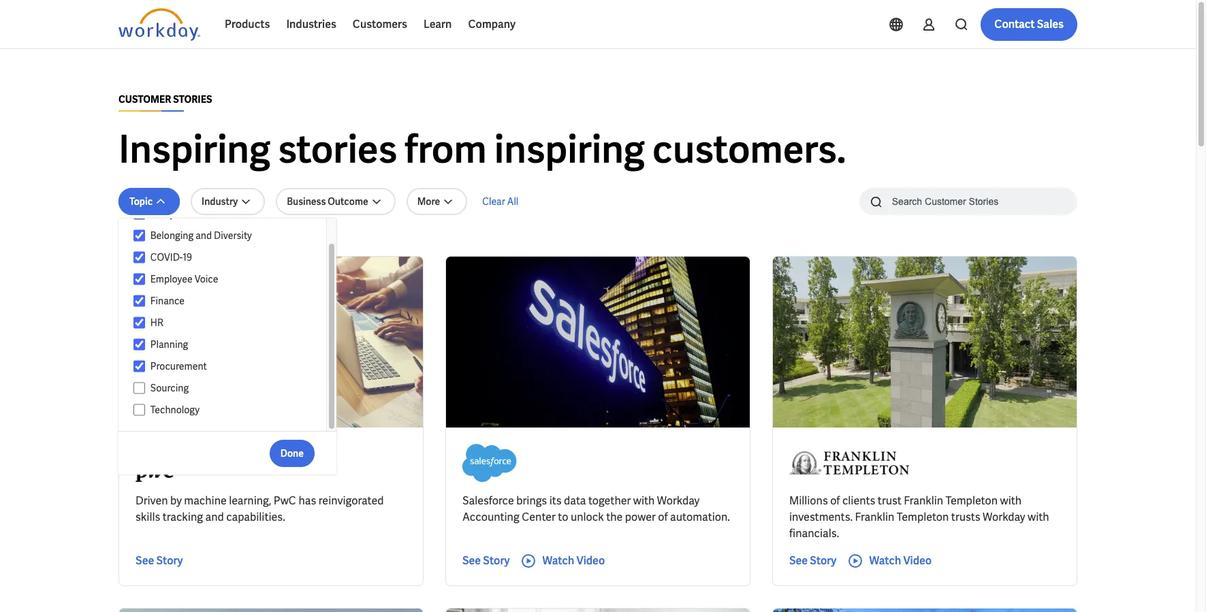 Task type: describe. For each thing, give the bounding box(es) containing it.
hr
[[150, 317, 163, 329]]

technology link
[[145, 402, 313, 418]]

clear
[[482, 195, 505, 208]]

pricewaterhousecoopers global licensing services corporation (pwc) image
[[136, 444, 186, 482]]

1 see from the left
[[136, 554, 154, 568]]

see for millions of clients trust franklin templeton with investments. franklin templeton trusts workday with financials.
[[789, 554, 808, 568]]

see story link for millions of clients trust franklin templeton with investments. franklin templeton trusts workday with financials.
[[789, 553, 837, 569]]

power
[[625, 510, 656, 524]]

procurement
[[150, 360, 207, 373]]

millions of clients trust franklin templeton with investments. franklin templeton trusts workday with financials.
[[789, 494, 1049, 541]]

contact sales
[[995, 17, 1064, 31]]

company
[[468, 17, 516, 31]]

topic button
[[119, 188, 180, 215]]

560
[[119, 234, 134, 246]]

automation.
[[670, 510, 730, 524]]

industries
[[286, 17, 336, 31]]

done button
[[270, 440, 315, 467]]

watch for franklin
[[869, 554, 901, 568]]

outcome
[[328, 195, 368, 208]]

covid-19
[[150, 251, 192, 264]]

customer stories
[[119, 93, 212, 106]]

go to the homepage image
[[119, 8, 200, 41]]

from
[[405, 125, 487, 174]]

finance
[[150, 295, 185, 307]]

belonging and diversity link
[[145, 227, 313, 244]]

workday inside millions of clients trust franklin templeton with investments. franklin templeton trusts workday with financials.
[[983, 510, 1025, 524]]

by
[[170, 494, 182, 508]]

done
[[280, 447, 304, 459]]

salesforce.com image
[[462, 444, 517, 482]]

technology
[[150, 404, 200, 416]]

contact sales link
[[981, 8, 1077, 41]]

clear all
[[482, 195, 519, 208]]

financials.
[[789, 526, 839, 541]]

covid-19 link
[[145, 249, 313, 266]]

employee voice link
[[145, 271, 313, 287]]

watch video for to
[[542, 554, 605, 568]]

belonging
[[150, 230, 194, 242]]

salesforce
[[462, 494, 514, 508]]

analytics link
[[145, 206, 313, 222]]

employee
[[150, 273, 193, 285]]

has
[[299, 494, 316, 508]]

employee voice
[[150, 273, 218, 285]]

products
[[225, 17, 270, 31]]

industry button
[[191, 188, 265, 215]]

customers
[[353, 17, 407, 31]]

topic
[[129, 195, 153, 208]]

story for salesforce brings its data together with workday accounting center to unlock the power of automation.
[[483, 554, 510, 568]]

1 horizontal spatial franklin
[[904, 494, 943, 508]]

company button
[[460, 8, 524, 41]]

industries button
[[278, 8, 345, 41]]

inspiring stories from inspiring customers.
[[119, 125, 846, 174]]

clients
[[842, 494, 876, 508]]

sales
[[1037, 17, 1064, 31]]

Search Customer Stories text field
[[884, 189, 1051, 213]]

results
[[137, 234, 169, 246]]

2 horizontal spatial with
[[1028, 510, 1049, 524]]

together
[[588, 494, 631, 508]]

see story for salesforce brings its data together with workday accounting center to unlock the power of automation.
[[462, 554, 510, 568]]

planning link
[[145, 336, 313, 353]]

tracking
[[163, 510, 203, 524]]

1 vertical spatial templeton
[[897, 510, 949, 524]]

and inside driven by machine learning, pwc has reinvigorated skills tracking and capabilities.
[[205, 510, 224, 524]]

pwc
[[274, 494, 296, 508]]

1 see story link from the left
[[136, 553, 183, 569]]

millions
[[789, 494, 828, 508]]

its
[[549, 494, 562, 508]]

belonging and diversity
[[150, 230, 252, 242]]

the
[[606, 510, 623, 524]]

reinvigorated
[[319, 494, 384, 508]]

driven
[[136, 494, 168, 508]]



Task type: locate. For each thing, give the bounding box(es) containing it.
0 horizontal spatial see
[[136, 554, 154, 568]]

see story down skills
[[136, 554, 183, 568]]

0 vertical spatial and
[[196, 230, 212, 242]]

diversity
[[214, 230, 252, 242]]

franklin right the trust
[[904, 494, 943, 508]]

0 horizontal spatial watch video link
[[521, 553, 605, 569]]

0 horizontal spatial story
[[156, 554, 183, 568]]

see story link down financials.
[[789, 553, 837, 569]]

video for templeton
[[903, 554, 932, 568]]

0 horizontal spatial workday
[[657, 494, 700, 508]]

contact
[[995, 17, 1035, 31]]

sourcing
[[150, 382, 189, 394]]

inspiring
[[119, 125, 270, 174]]

1 horizontal spatial see
[[462, 554, 481, 568]]

of inside salesforce brings its data together with workday accounting center to unlock the power of automation.
[[658, 510, 668, 524]]

1 horizontal spatial watch video link
[[848, 553, 932, 569]]

stories
[[173, 93, 212, 106]]

watch down millions of clients trust franklin templeton with investments. franklin templeton trusts workday with financials.
[[869, 554, 901, 568]]

0 horizontal spatial see story
[[136, 554, 183, 568]]

1 watch video link from the left
[[521, 553, 605, 569]]

see for salesforce brings its data together with workday accounting center to unlock the power of automation.
[[462, 554, 481, 568]]

story down accounting
[[483, 554, 510, 568]]

data
[[564, 494, 586, 508]]

watch for center
[[542, 554, 574, 568]]

3 see from the left
[[789, 554, 808, 568]]

1 watch from the left
[[542, 554, 574, 568]]

and
[[196, 230, 212, 242], [205, 510, 224, 524]]

learn button
[[415, 8, 460, 41]]

accounting
[[462, 510, 519, 524]]

skills
[[136, 510, 160, 524]]

workday inside salesforce brings its data together with workday accounting center to unlock the power of automation.
[[657, 494, 700, 508]]

2 watch from the left
[[869, 554, 901, 568]]

see story link
[[136, 553, 183, 569], [462, 553, 510, 569], [789, 553, 837, 569]]

of
[[830, 494, 840, 508], [658, 510, 668, 524]]

video
[[577, 554, 605, 568], [903, 554, 932, 568]]

1 horizontal spatial watch video
[[869, 554, 932, 568]]

None checkbox
[[133, 251, 145, 264], [133, 273, 145, 285], [133, 295, 145, 307], [133, 317, 145, 329], [133, 360, 145, 373], [133, 251, 145, 264], [133, 273, 145, 285], [133, 295, 145, 307], [133, 317, 145, 329], [133, 360, 145, 373]]

templeton down the trust
[[897, 510, 949, 524]]

franklin templeton companies, llc image
[[789, 444, 909, 482]]

3 see story link from the left
[[789, 553, 837, 569]]

see story link down accounting
[[462, 553, 510, 569]]

1 horizontal spatial watch
[[869, 554, 901, 568]]

workday right trusts
[[983, 510, 1025, 524]]

0 horizontal spatial with
[[633, 494, 655, 508]]

franklin
[[904, 494, 943, 508], [855, 510, 895, 524]]

more
[[417, 195, 440, 208]]

clear all button
[[478, 188, 523, 215]]

1 vertical spatial workday
[[983, 510, 1025, 524]]

sourcing link
[[145, 380, 313, 396]]

watch video
[[542, 554, 605, 568], [869, 554, 932, 568]]

0 horizontal spatial watch
[[542, 554, 574, 568]]

1 horizontal spatial see story link
[[462, 553, 510, 569]]

of right power
[[658, 510, 668, 524]]

0 vertical spatial of
[[830, 494, 840, 508]]

learning,
[[229, 494, 271, 508]]

1 horizontal spatial of
[[830, 494, 840, 508]]

more button
[[406, 188, 467, 215]]

watch video link down to
[[521, 553, 605, 569]]

0 horizontal spatial watch video
[[542, 554, 605, 568]]

machine
[[184, 494, 227, 508]]

voice
[[195, 273, 218, 285]]

watch video link down millions of clients trust franklin templeton with investments. franklin templeton trusts workday with financials.
[[848, 553, 932, 569]]

investments.
[[789, 510, 853, 524]]

see down skills
[[136, 554, 154, 568]]

unlock
[[571, 510, 604, 524]]

2 see story from the left
[[462, 554, 510, 568]]

of inside millions of clients trust franklin templeton with investments. franklin templeton trusts workday with financials.
[[830, 494, 840, 508]]

center
[[522, 510, 556, 524]]

None checkbox
[[133, 208, 145, 220], [133, 230, 145, 242], [133, 339, 145, 351], [133, 382, 145, 394], [133, 404, 145, 416], [133, 208, 145, 220], [133, 230, 145, 242], [133, 339, 145, 351], [133, 382, 145, 394], [133, 404, 145, 416]]

planning
[[150, 339, 188, 351]]

see story down financials.
[[789, 554, 837, 568]]

inspiring
[[494, 125, 645, 174]]

franklin down the trust
[[855, 510, 895, 524]]

1 watch video from the left
[[542, 554, 605, 568]]

products button
[[217, 8, 278, 41]]

see down accounting
[[462, 554, 481, 568]]

story down financials.
[[810, 554, 837, 568]]

customers.
[[652, 125, 846, 174]]

1 horizontal spatial story
[[483, 554, 510, 568]]

watch
[[542, 554, 574, 568], [869, 554, 901, 568]]

all
[[507, 195, 519, 208]]

analytics
[[150, 208, 190, 220]]

learn
[[424, 17, 452, 31]]

0 vertical spatial franklin
[[904, 494, 943, 508]]

watch video down to
[[542, 554, 605, 568]]

1 see story from the left
[[136, 554, 183, 568]]

video down unlock
[[577, 554, 605, 568]]

560 results
[[119, 234, 169, 246]]

1 vertical spatial franklin
[[855, 510, 895, 524]]

2 see from the left
[[462, 554, 481, 568]]

with inside salesforce brings its data together with workday accounting center to unlock the power of automation.
[[633, 494, 655, 508]]

see story link down skills
[[136, 553, 183, 569]]

2 video from the left
[[903, 554, 932, 568]]

2 story from the left
[[483, 554, 510, 568]]

customers button
[[345, 8, 415, 41]]

customer
[[119, 93, 171, 106]]

1 horizontal spatial with
[[1000, 494, 1022, 508]]

with
[[633, 494, 655, 508], [1000, 494, 1022, 508], [1028, 510, 1049, 524]]

workday
[[657, 494, 700, 508], [983, 510, 1025, 524]]

story
[[156, 554, 183, 568], [483, 554, 510, 568], [810, 554, 837, 568]]

and down machine
[[205, 510, 224, 524]]

2 horizontal spatial story
[[810, 554, 837, 568]]

19
[[183, 251, 192, 264]]

watch down to
[[542, 554, 574, 568]]

2 watch video link from the left
[[848, 553, 932, 569]]

hr link
[[145, 315, 313, 331]]

industry
[[202, 195, 238, 208]]

1 vertical spatial of
[[658, 510, 668, 524]]

1 horizontal spatial see story
[[462, 554, 510, 568]]

2 horizontal spatial see story
[[789, 554, 837, 568]]

capabilities.
[[226, 510, 285, 524]]

finance link
[[145, 293, 313, 309]]

2 horizontal spatial see
[[789, 554, 808, 568]]

watch video for templeton
[[869, 554, 932, 568]]

see story for millions of clients trust franklin templeton with investments. franklin templeton trusts workday with financials.
[[789, 554, 837, 568]]

0 vertical spatial workday
[[657, 494, 700, 508]]

1 horizontal spatial video
[[903, 554, 932, 568]]

salesforce brings its data together with workday accounting center to unlock the power of automation.
[[462, 494, 730, 524]]

0 horizontal spatial video
[[577, 554, 605, 568]]

trust
[[878, 494, 902, 508]]

0 horizontal spatial franklin
[[855, 510, 895, 524]]

video down millions of clients trust franklin templeton with investments. franklin templeton trusts workday with financials.
[[903, 554, 932, 568]]

business
[[287, 195, 326, 208]]

3 see story from the left
[[789, 554, 837, 568]]

2 see story link from the left
[[462, 553, 510, 569]]

2 watch video from the left
[[869, 554, 932, 568]]

watch video down millions of clients trust franklin templeton with investments. franklin templeton trusts workday with financials.
[[869, 554, 932, 568]]

watch video link
[[521, 553, 605, 569], [848, 553, 932, 569]]

driven by machine learning, pwc has reinvigorated skills tracking and capabilities.
[[136, 494, 384, 524]]

brings
[[516, 494, 547, 508]]

1 story from the left
[[156, 554, 183, 568]]

templeton up trusts
[[946, 494, 998, 508]]

3 story from the left
[[810, 554, 837, 568]]

1 vertical spatial and
[[205, 510, 224, 524]]

trusts
[[951, 510, 981, 524]]

of up investments.
[[830, 494, 840, 508]]

procurement link
[[145, 358, 313, 375]]

story for millions of clients trust franklin templeton with investments. franklin templeton trusts workday with financials.
[[810, 554, 837, 568]]

workday up automation.
[[657, 494, 700, 508]]

0 horizontal spatial of
[[658, 510, 668, 524]]

watch video link for franklin
[[848, 553, 932, 569]]

see
[[136, 554, 154, 568], [462, 554, 481, 568], [789, 554, 808, 568]]

2 horizontal spatial see story link
[[789, 553, 837, 569]]

see story link for salesforce brings its data together with workday accounting center to unlock the power of automation.
[[462, 553, 510, 569]]

and left diversity
[[196, 230, 212, 242]]

templeton
[[946, 494, 998, 508], [897, 510, 949, 524]]

business outcome
[[287, 195, 368, 208]]

video for to
[[577, 554, 605, 568]]

0 vertical spatial templeton
[[946, 494, 998, 508]]

watch video link for center
[[521, 553, 605, 569]]

1 horizontal spatial workday
[[983, 510, 1025, 524]]

business outcome button
[[276, 188, 395, 215]]

covid-
[[150, 251, 183, 264]]

see story down accounting
[[462, 554, 510, 568]]

see down financials.
[[789, 554, 808, 568]]

see story
[[136, 554, 183, 568], [462, 554, 510, 568], [789, 554, 837, 568]]

1 video from the left
[[577, 554, 605, 568]]

0 horizontal spatial see story link
[[136, 553, 183, 569]]

stories
[[278, 125, 397, 174]]

to
[[558, 510, 568, 524]]

story down tracking
[[156, 554, 183, 568]]



Task type: vqa. For each thing, say whether or not it's contained in the screenshot.
system.
no



